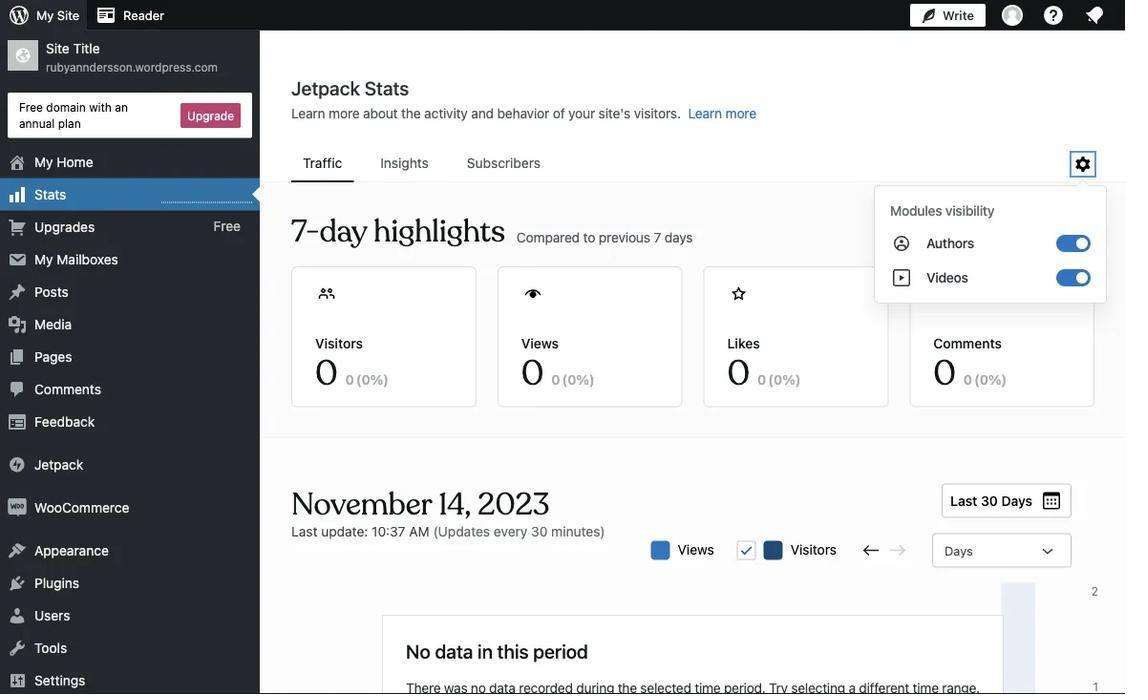 Task type: describe. For each thing, give the bounding box(es) containing it.
highlights
[[374, 213, 506, 251]]

days
[[665, 229, 693, 245]]

modules visibility
[[891, 203, 995, 219]]

reader
[[123, 8, 164, 22]]

videos
[[927, 270, 969, 286]]

upgrades
[[34, 219, 95, 235]]

0 vertical spatial site
[[57, 8, 79, 22]]

annual plan
[[19, 116, 81, 130]]

my home
[[34, 154, 93, 170]]

media link
[[0, 308, 260, 341]]

this
[[498, 640, 529, 663]]

no
[[406, 640, 431, 663]]

views for views 0 0 ( 0 %)
[[522, 335, 559, 351]]

settings
[[34, 673, 85, 689]]

users link
[[0, 600, 260, 632]]

settings link
[[0, 665, 260, 695]]

activity
[[425, 106, 468, 121]]

my mailboxes
[[34, 251, 118, 267]]

about
[[363, 106, 398, 121]]

last inside november 14, 2023 last update: 10:37 am (updates every 30 minutes)
[[292, 524, 318, 540]]

( for comments 0 0 ( 0 %)
[[975, 372, 980, 388]]

my site
[[36, 8, 79, 22]]

appearance link
[[0, 535, 260, 567]]

(updates
[[433, 524, 490, 540]]

%) for visitors 0 0 ( 0 %)
[[370, 372, 389, 388]]

media
[[34, 316, 72, 332]]

no data in this period
[[406, 640, 589, 663]]

jetpack
[[34, 457, 83, 473]]

an
[[115, 100, 128, 114]]

woocommerce link
[[0, 492, 260, 524]]

posts link
[[0, 276, 260, 308]]

help image
[[1043, 4, 1066, 27]]

home
[[57, 154, 93, 170]]

jetpack stats main content
[[261, 76, 1126, 695]]

none checkbox inside jetpack stats main content
[[738, 541, 757, 561]]

comments 0 0 ( 0 %)
[[934, 335, 1008, 396]]

upgrade
[[187, 109, 234, 122]]

7
[[654, 229, 662, 245]]

visitors 0 0 ( 0 %)
[[315, 335, 389, 396]]

highest hourly views 0 image
[[162, 191, 252, 203]]

%) for likes 0 0 ( 0 %)
[[783, 372, 801, 388]]

and
[[472, 106, 494, 121]]

comments link
[[0, 373, 260, 406]]

feedback
[[34, 414, 95, 430]]

insights link
[[369, 146, 440, 181]]

reader link
[[87, 0, 172, 31]]

upgrade button
[[181, 103, 241, 128]]

compared to previous 7 days
[[517, 229, 693, 245]]

pages link
[[0, 341, 260, 373]]

tools link
[[0, 632, 260, 665]]

( for visitors 0 0 ( 0 %)
[[356, 372, 362, 388]]

views for views
[[678, 542, 715, 558]]

subscribers link
[[456, 146, 552, 181]]

views 0 0 ( 0 %)
[[522, 335, 595, 396]]

traffic
[[303, 155, 342, 171]]

my mailboxes link
[[0, 243, 260, 276]]

( for likes 0 0 ( 0 %)
[[769, 372, 774, 388]]

learn
[[292, 106, 325, 121]]

am
[[409, 524, 430, 540]]

7-
[[292, 213, 320, 251]]

2023
[[478, 486, 550, 524]]

1
[[1094, 681, 1099, 694]]

visitors.
[[634, 106, 681, 121]]

insights
[[381, 155, 429, 171]]

visibility
[[946, 203, 995, 219]]

pages
[[34, 349, 72, 365]]

posts
[[34, 284, 69, 300]]

visitors for visitors 0 0 ( 0 %)
[[315, 335, 363, 351]]

more
[[329, 106, 360, 121]]

title
[[73, 41, 100, 56]]

day
[[320, 213, 367, 251]]

learn more link
[[689, 106, 757, 121]]

2
[[1092, 585, 1099, 599]]

authors
[[927, 236, 975, 251]]

%) for comments 0 0 ( 0 %)
[[989, 372, 1008, 388]]

manage your notifications image
[[1084, 4, 1107, 27]]

likes
[[728, 335, 761, 351]]



Task type: vqa. For each thing, say whether or not it's contained in the screenshot.
Manage Your Notifications icon
yes



Task type: locate. For each thing, give the bounding box(es) containing it.
0 vertical spatial visitors
[[315, 335, 363, 351]]

your
[[569, 106, 596, 121]]

img image for woocommerce
[[8, 499, 27, 518]]

last up days dropdown button
[[951, 493, 978, 509]]

2 vertical spatial my
[[34, 251, 53, 267]]

menu inside jetpack stats main content
[[292, 146, 1072, 183]]

1 horizontal spatial free
[[214, 219, 241, 235]]

the
[[402, 106, 421, 121]]

feedback link
[[0, 406, 260, 438]]

30 up days dropdown button
[[982, 493, 999, 509]]

0 vertical spatial comments
[[934, 335, 1003, 351]]

None checkbox
[[738, 541, 757, 561]]

0 vertical spatial my
[[36, 8, 54, 22]]

stats link
[[0, 178, 260, 211]]

1 vertical spatial comments
[[34, 381, 101, 397]]

img image inside jetpack link
[[8, 456, 27, 475]]

visitors for visitors
[[791, 542, 837, 558]]

every
[[494, 524, 528, 540]]

last 30 days button
[[943, 484, 1072, 519]]

compared
[[517, 229, 580, 245]]

2 %) from the left
[[577, 372, 595, 388]]

my
[[36, 8, 54, 22], [34, 154, 53, 170], [34, 251, 53, 267]]

comments up feedback
[[34, 381, 101, 397]]

comments for comments 0 0 ( 0 %)
[[934, 335, 1003, 351]]

free domain with an annual plan
[[19, 100, 128, 130]]

img image for jetpack
[[8, 456, 27, 475]]

1 vertical spatial days
[[945, 544, 974, 558]]

days inside button
[[1002, 493, 1033, 509]]

img image left woocommerce
[[8, 499, 27, 518]]

3 %) from the left
[[783, 372, 801, 388]]

days down the last 30 days
[[945, 544, 974, 558]]

1 vertical spatial views
[[678, 542, 715, 558]]

jetpack stats
[[292, 76, 409, 99]]

%) inside comments 0 0 ( 0 %)
[[989, 372, 1008, 388]]

free down highest hourly views 0 'image'
[[214, 219, 241, 235]]

1 horizontal spatial visitors
[[791, 542, 837, 558]]

traffic link
[[292, 146, 354, 181]]

free for free domain with an annual plan
[[19, 100, 43, 114]]

site
[[57, 8, 79, 22], [46, 41, 70, 56]]

1 vertical spatial img image
[[8, 499, 27, 518]]

( for views 0 0 ( 0 %)
[[563, 372, 568, 388]]

1 vertical spatial free
[[214, 219, 241, 235]]

img image inside woocommerce link
[[8, 499, 27, 518]]

modules
[[891, 203, 943, 219]]

( inside comments 0 0 ( 0 %)
[[975, 372, 980, 388]]

1 vertical spatial visitors
[[791, 542, 837, 558]]

tooltip
[[865, 176, 1108, 304]]

0 horizontal spatial free
[[19, 100, 43, 114]]

%) inside likes 0 0 ( 0 %)
[[783, 372, 801, 388]]

days inside dropdown button
[[945, 544, 974, 558]]

stats
[[34, 186, 66, 202]]

14,
[[439, 486, 471, 524]]

4 %) from the left
[[989, 372, 1008, 388]]

appearance
[[34, 543, 109, 559]]

site inside the 'site title rubyanndersson.wordpress.com'
[[46, 41, 70, 56]]

my for my home
[[34, 154, 53, 170]]

write
[[943, 8, 975, 22]]

my left reader link
[[36, 8, 54, 22]]

30 inside button
[[982, 493, 999, 509]]

30 inside november 14, 2023 last update: 10:37 am (updates every 30 minutes)
[[532, 524, 548, 540]]

tooltip containing modules visibility
[[865, 176, 1108, 304]]

site left title
[[46, 41, 70, 56]]

0 horizontal spatial last
[[292, 524, 318, 540]]

period
[[534, 640, 589, 663]]

1 ( from the left
[[356, 372, 362, 388]]

10:37
[[372, 524, 406, 540]]

0 horizontal spatial visitors
[[315, 335, 363, 351]]

previous
[[599, 229, 651, 245]]

tools
[[34, 640, 67, 656]]

in
[[478, 640, 493, 663]]

last 30 days
[[951, 493, 1033, 509]]

days button
[[933, 534, 1072, 568]]

views
[[522, 335, 559, 351], [678, 542, 715, 558]]

0 vertical spatial free
[[19, 100, 43, 114]]

of
[[553, 106, 565, 121]]

jetpack link
[[0, 449, 260, 481]]

7-day highlights
[[292, 213, 506, 251]]

0 vertical spatial img image
[[8, 456, 27, 475]]

4 ( from the left
[[975, 372, 980, 388]]

30 right every
[[532, 524, 548, 540]]

users
[[34, 608, 70, 624]]

update:
[[321, 524, 368, 540]]

plugins
[[34, 575, 79, 591]]

%) inside the visitors 0 0 ( 0 %)
[[370, 372, 389, 388]]

plugins link
[[0, 567, 260, 600]]

visitors inside the visitors 0 0 ( 0 %)
[[315, 335, 363, 351]]

1 vertical spatial my
[[34, 154, 53, 170]]

3 ( from the left
[[769, 372, 774, 388]]

site's
[[599, 106, 631, 121]]

menu containing traffic
[[292, 146, 1072, 183]]

( inside likes 0 0 ( 0 %)
[[769, 372, 774, 388]]

( inside views 0 0 ( 0 %)
[[563, 372, 568, 388]]

site title rubyanndersson.wordpress.com
[[46, 41, 218, 74]]

1 horizontal spatial last
[[951, 493, 978, 509]]

my profile image
[[1003, 5, 1024, 26]]

1 horizontal spatial comments
[[934, 335, 1003, 351]]

my for my mailboxes
[[34, 251, 53, 267]]

my up the posts
[[34, 251, 53, 267]]

1 horizontal spatial views
[[678, 542, 715, 558]]

free inside free domain with an annual plan
[[19, 100, 43, 114]]

comments down videos
[[934, 335, 1003, 351]]

( inside the visitors 0 0 ( 0 %)
[[356, 372, 362, 388]]

0 horizontal spatial 30
[[532, 524, 548, 540]]

with
[[89, 100, 112, 114]]

views inside views 0 0 ( 0 %)
[[522, 335, 559, 351]]

0 vertical spatial 30
[[982, 493, 999, 509]]

1 horizontal spatial days
[[1002, 493, 1033, 509]]

img image
[[8, 456, 27, 475], [8, 499, 27, 518]]

write link
[[911, 0, 986, 31]]

site up title
[[57, 8, 79, 22]]

comments for comments
[[34, 381, 101, 397]]

to
[[584, 229, 596, 245]]

1 img image from the top
[[8, 456, 27, 475]]

0 vertical spatial days
[[1002, 493, 1033, 509]]

menu
[[292, 146, 1072, 183]]

free up annual plan
[[19, 100, 43, 114]]

1 vertical spatial 30
[[532, 524, 548, 540]]

0 horizontal spatial days
[[945, 544, 974, 558]]

last inside button
[[951, 493, 978, 509]]

days up days dropdown button
[[1002, 493, 1033, 509]]

free for free
[[214, 219, 241, 235]]

0 horizontal spatial comments
[[34, 381, 101, 397]]

my left home
[[34, 154, 53, 170]]

1 horizontal spatial 30
[[982, 493, 999, 509]]

my site link
[[0, 0, 87, 31]]

my for my site
[[36, 8, 54, 22]]

jetpack stats learn more about the activity and behavior of your site's visitors. learn more
[[292, 76, 757, 121]]

domain
[[46, 100, 86, 114]]

2 img image from the top
[[8, 499, 27, 518]]

0 horizontal spatial views
[[522, 335, 559, 351]]

visitors
[[315, 335, 363, 351], [791, 542, 837, 558]]

(
[[356, 372, 362, 388], [563, 372, 568, 388], [769, 372, 774, 388], [975, 372, 980, 388]]

100,000
[[1055, 585, 1099, 599]]

0
[[315, 352, 338, 396], [522, 352, 544, 396], [728, 352, 750, 396], [934, 352, 957, 396], [346, 372, 354, 388], [362, 372, 370, 388], [552, 372, 561, 388], [568, 372, 577, 388], [758, 372, 767, 388], [774, 372, 783, 388], [964, 372, 973, 388], [980, 372, 989, 388]]

days
[[1002, 493, 1033, 509], [945, 544, 974, 558]]

my home link
[[0, 146, 260, 178]]

1 vertical spatial last
[[292, 524, 318, 540]]

rubyanndersson.wordpress.com
[[46, 60, 218, 74]]

%)
[[370, 372, 389, 388], [577, 372, 595, 388], [783, 372, 801, 388], [989, 372, 1008, 388]]

img image left jetpack
[[8, 456, 27, 475]]

data
[[435, 640, 473, 663]]

minutes)
[[552, 524, 606, 540]]

1 %) from the left
[[370, 372, 389, 388]]

comments inside comments 0 0 ( 0 %)
[[934, 335, 1003, 351]]

subscribers
[[467, 155, 541, 171]]

learn more
[[689, 106, 757, 121]]

likes 0 0 ( 0 %)
[[728, 335, 801, 396]]

100,000 2 1
[[1055, 585, 1099, 694]]

0 vertical spatial views
[[522, 335, 559, 351]]

comments
[[934, 335, 1003, 351], [34, 381, 101, 397]]

november
[[292, 486, 432, 524]]

last left update:
[[292, 524, 318, 540]]

0 vertical spatial last
[[951, 493, 978, 509]]

woocommerce
[[34, 500, 129, 516]]

november 14, 2023 last update: 10:37 am (updates every 30 minutes)
[[292, 486, 606, 540]]

%) inside views 0 0 ( 0 %)
[[577, 372, 595, 388]]

mailboxes
[[57, 251, 118, 267]]

%) for views 0 0 ( 0 %)
[[577, 372, 595, 388]]

1 vertical spatial site
[[46, 41, 70, 56]]

2 ( from the left
[[563, 372, 568, 388]]



